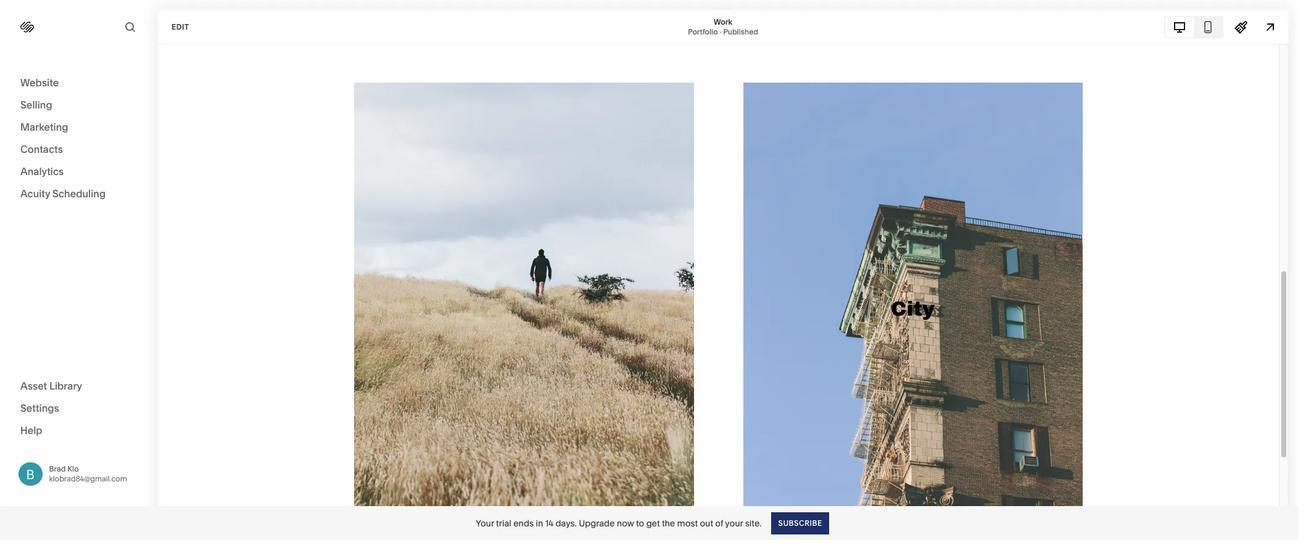 Task type: vqa. For each thing, say whether or not it's contained in the screenshot.
Gift
no



Task type: locate. For each thing, give the bounding box(es) containing it.
marketing
[[20, 121, 68, 133]]

help link
[[20, 424, 42, 437]]

selling
[[20, 99, 52, 111]]

subscribe button
[[772, 512, 829, 535]]

to
[[636, 518, 644, 529]]

days.
[[556, 518, 577, 529]]

trial
[[496, 518, 511, 529]]

site.
[[745, 518, 762, 529]]

brad klo klobrad84@gmail.com
[[49, 465, 127, 484]]

most
[[677, 518, 698, 529]]

contacts link
[[20, 143, 137, 157]]

upgrade
[[579, 518, 615, 529]]

selling link
[[20, 98, 137, 113]]

website
[[20, 77, 59, 89]]

marketing link
[[20, 120, 137, 135]]

settings
[[20, 402, 59, 414]]

portfolio
[[688, 27, 718, 36]]

your
[[476, 518, 494, 529]]

library
[[49, 380, 82, 392]]

settings link
[[20, 401, 137, 416]]

get
[[646, 518, 660, 529]]

brad
[[49, 465, 66, 474]]

in
[[536, 518, 543, 529]]

tab list
[[1166, 17, 1222, 37]]

acuity
[[20, 188, 50, 200]]

asset library
[[20, 380, 82, 392]]

your
[[725, 518, 743, 529]]



Task type: describe. For each thing, give the bounding box(es) containing it.
asset library link
[[20, 379, 137, 394]]

asset
[[20, 380, 47, 392]]

ends
[[514, 518, 534, 529]]

out
[[700, 518, 713, 529]]

subscribe
[[778, 519, 822, 528]]

work portfolio · published
[[688, 17, 758, 36]]

edit
[[172, 22, 189, 31]]

acuity scheduling link
[[20, 187, 137, 202]]

published
[[723, 27, 758, 36]]

analytics link
[[20, 165, 137, 180]]

analytics
[[20, 165, 64, 178]]

contacts
[[20, 143, 63, 156]]

klo
[[67, 465, 79, 474]]

of
[[715, 518, 723, 529]]

help
[[20, 424, 42, 437]]

website link
[[20, 76, 137, 91]]

·
[[720, 27, 722, 36]]

the
[[662, 518, 675, 529]]

acuity scheduling
[[20, 188, 106, 200]]

scheduling
[[52, 188, 106, 200]]

14
[[545, 518, 554, 529]]

now
[[617, 518, 634, 529]]

work
[[714, 17, 732, 26]]

edit button
[[164, 15, 197, 38]]

klobrad84@gmail.com
[[49, 474, 127, 484]]

your trial ends in 14 days. upgrade now to get the most out of your site.
[[476, 518, 762, 529]]



